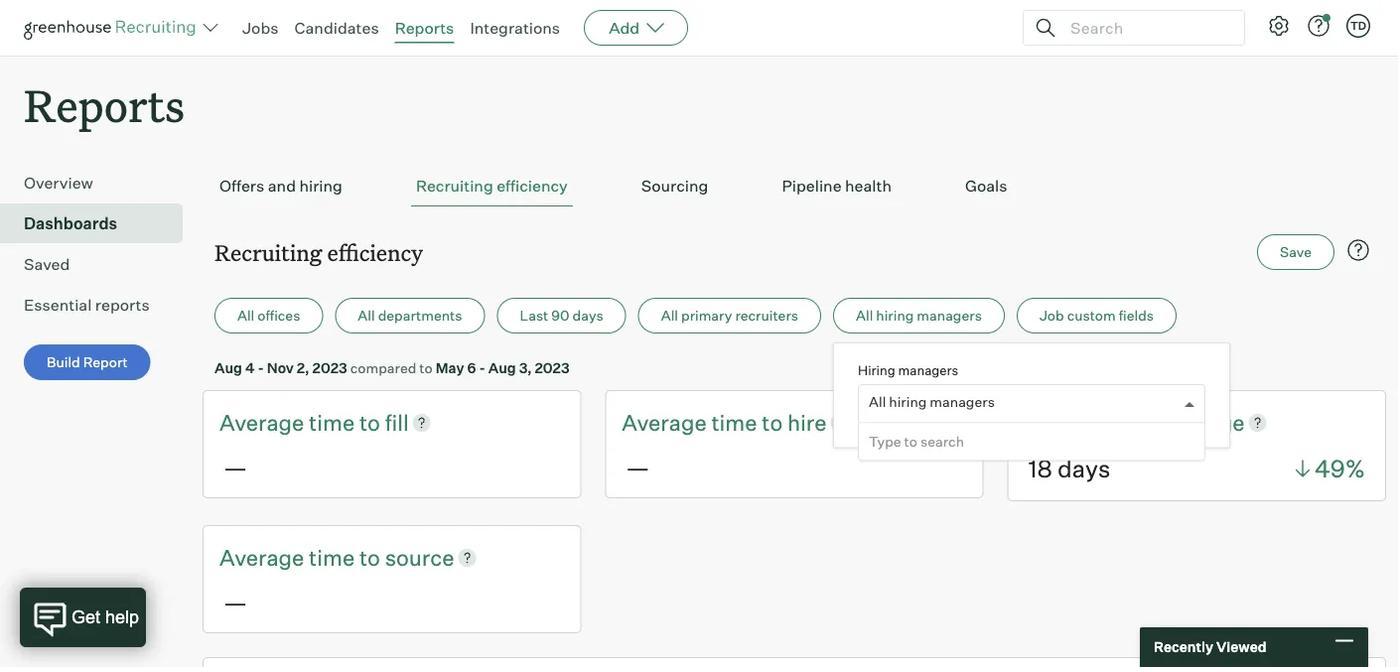 Task type: vqa. For each thing, say whether or not it's contained in the screenshot.
Created
no



Task type: describe. For each thing, give the bounding box(es) containing it.
goals button
[[960, 166, 1013, 207]]

average time to for fill
[[219, 409, 385, 436]]

1 vertical spatial recruiting efficiency
[[215, 238, 423, 267]]

td
[[1351, 19, 1367, 32]]

hiring
[[858, 362, 896, 378]]

to link for fill
[[359, 407, 385, 438]]

last 90 days
[[520, 307, 604, 324]]

average link for source
[[219, 542, 309, 573]]

average for stage
[[1025, 409, 1109, 436]]

2 2023 from the left
[[535, 359, 570, 377]]

goals
[[965, 176, 1008, 196]]

jobs
[[242, 18, 279, 38]]

offers
[[219, 176, 264, 196]]

2 aug from the left
[[488, 359, 516, 377]]

1 vertical spatial managers
[[898, 362, 959, 378]]

overview
[[24, 173, 93, 193]]

2 - from the left
[[479, 359, 485, 377]]

configure image
[[1267, 14, 1291, 38]]

1 horizontal spatial days
[[1058, 454, 1111, 484]]

td button
[[1343, 10, 1375, 42]]

average for fill
[[219, 409, 304, 436]]

report
[[83, 354, 128, 371]]

type
[[869, 433, 901, 451]]

time for fill
[[309, 409, 355, 436]]

primary
[[681, 307, 732, 324]]

pipeline
[[782, 176, 842, 196]]

nov
[[267, 359, 294, 377]]

recruiters
[[735, 307, 799, 324]]

essential reports link
[[24, 293, 175, 317]]

departments
[[378, 307, 462, 324]]

search
[[921, 433, 964, 451]]

job
[[1040, 307, 1064, 324]]

average time in
[[1025, 409, 1188, 436]]

all primary recruiters
[[661, 307, 799, 324]]

all down hiring
[[869, 393, 886, 411]]

essential reports
[[24, 295, 150, 315]]

compared
[[350, 359, 416, 377]]

2,
[[297, 359, 310, 377]]

last 90 days button
[[497, 298, 626, 334]]

save button
[[1257, 235, 1335, 270]]

average link for stage
[[1025, 407, 1114, 438]]

1 vertical spatial recruiting
[[215, 238, 322, 267]]

integrations
[[470, 18, 560, 38]]

add
[[609, 18, 640, 38]]

stage link
[[1188, 407, 1245, 438]]

to link for source
[[359, 542, 385, 573]]

days inside button
[[573, 307, 604, 324]]

to link for hire
[[762, 407, 788, 438]]

average link for hire
[[622, 407, 712, 438]]

candidates link
[[294, 18, 379, 38]]

reports
[[95, 295, 150, 315]]

fields
[[1119, 307, 1154, 324]]

efficiency inside button
[[497, 176, 568, 196]]

type to search
[[869, 433, 964, 451]]

candidates
[[294, 18, 379, 38]]

hiring managers
[[858, 362, 959, 378]]

time link for source
[[309, 542, 359, 573]]

managers inside button
[[917, 307, 982, 324]]

all primary recruiters button
[[638, 298, 821, 334]]

time for source
[[309, 544, 355, 571]]

dashboards link
[[24, 212, 175, 236]]

recruiting efficiency inside button
[[416, 176, 568, 196]]

1 horizontal spatial reports
[[395, 18, 454, 38]]

essential
[[24, 295, 92, 315]]

recently
[[1154, 639, 1214, 656]]

all for all hiring managers button
[[856, 307, 873, 324]]

saved link
[[24, 252, 175, 276]]

custom
[[1067, 307, 1116, 324]]

build report button
[[24, 345, 151, 381]]

average for hire
[[622, 409, 707, 436]]

fill link
[[385, 407, 409, 438]]

in link
[[1165, 407, 1188, 438]]

time link for hire
[[712, 407, 762, 438]]

offices
[[258, 307, 300, 324]]

build
[[47, 354, 80, 371]]

source link
[[385, 542, 454, 573]]

save
[[1280, 244, 1312, 261]]

aug 4 - nov 2, 2023 compared to may 6 - aug 3, 2023
[[215, 359, 570, 377]]

time link for fill
[[309, 407, 359, 438]]

average for source
[[219, 544, 304, 571]]

4
[[245, 359, 255, 377]]



Task type: locate. For each thing, give the bounding box(es) containing it.
job custom fields
[[1040, 307, 1154, 324]]

recruiting
[[416, 176, 493, 196], [215, 238, 322, 267]]

1 - from the left
[[258, 359, 264, 377]]

in
[[1165, 409, 1183, 436]]

hire
[[788, 409, 827, 436]]

0 vertical spatial recruiting efficiency
[[416, 176, 568, 196]]

time link left stage link
[[1114, 407, 1165, 438]]

average time to for hire
[[622, 409, 788, 436]]

health
[[845, 176, 892, 196]]

days
[[573, 307, 604, 324], [1058, 454, 1111, 484]]

1 vertical spatial efficiency
[[327, 238, 423, 267]]

reports right candidates link
[[395, 18, 454, 38]]

1 horizontal spatial -
[[479, 359, 485, 377]]

-
[[258, 359, 264, 377], [479, 359, 485, 377]]

all hiring managers
[[856, 307, 982, 324], [869, 393, 995, 411]]

time for stage
[[1114, 409, 1160, 436]]

to for fill
[[359, 409, 380, 436]]

0 vertical spatial recruiting
[[416, 176, 493, 196]]

None field
[[869, 386, 874, 423]]

all offices
[[237, 307, 300, 324]]

0 vertical spatial managers
[[917, 307, 982, 324]]

hiring down hiring managers
[[889, 393, 927, 411]]

- right 6 at the bottom
[[479, 359, 485, 377]]

all hiring managers up hiring managers
[[856, 307, 982, 324]]

last
[[520, 307, 549, 324]]

2023 right 3,
[[535, 359, 570, 377]]

managers up search
[[930, 393, 995, 411]]

time left hire
[[712, 409, 757, 436]]

hiring right the and on the left top
[[299, 176, 343, 196]]

1 aug from the left
[[215, 359, 242, 377]]

job custom fields button
[[1017, 298, 1177, 334]]

recruiting inside button
[[416, 176, 493, 196]]

pipeline health button
[[777, 166, 897, 207]]

— for fill
[[223, 452, 247, 482]]

jobs link
[[242, 18, 279, 38]]

to right type
[[904, 433, 918, 451]]

managers right hiring
[[898, 362, 959, 378]]

1 2023 from the left
[[312, 359, 347, 377]]

to left source
[[359, 544, 380, 571]]

all left primary
[[661, 307, 678, 324]]

to for hire
[[762, 409, 783, 436]]

all hiring managers button
[[833, 298, 1005, 334]]

1 horizontal spatial recruiting
[[416, 176, 493, 196]]

2023 right 2,
[[312, 359, 347, 377]]

0 horizontal spatial 2023
[[312, 359, 347, 377]]

sourcing
[[641, 176, 709, 196]]

dashboards
[[24, 214, 117, 234]]

all left offices
[[237, 307, 255, 324]]

time link left source link
[[309, 542, 359, 573]]

tab list containing offers and hiring
[[215, 166, 1375, 207]]

time left source
[[309, 544, 355, 571]]

0 vertical spatial days
[[573, 307, 604, 324]]

0 vertical spatial hiring
[[299, 176, 343, 196]]

greenhouse recruiting image
[[24, 16, 203, 40]]

all for all offices button
[[237, 307, 255, 324]]

fill
[[385, 409, 409, 436]]

hiring inside all hiring managers button
[[876, 307, 914, 324]]

to left fill
[[359, 409, 380, 436]]

time left in
[[1114, 409, 1160, 436]]

Search text field
[[1066, 13, 1227, 42]]

—
[[223, 452, 247, 482], [626, 452, 650, 482], [223, 587, 247, 617]]

average link for fill
[[219, 407, 309, 438]]

add button
[[584, 10, 688, 46]]

0 horizontal spatial days
[[573, 307, 604, 324]]

efficiency
[[497, 176, 568, 196], [327, 238, 423, 267]]

0 horizontal spatial aug
[[215, 359, 242, 377]]

all departments
[[358, 307, 462, 324]]

time link left hire link
[[712, 407, 762, 438]]

overview link
[[24, 171, 175, 195]]

reports
[[395, 18, 454, 38], [24, 75, 185, 134]]

reports down greenhouse recruiting image
[[24, 75, 185, 134]]

offers and hiring button
[[215, 166, 348, 207]]

time link left fill 'link'
[[309, 407, 359, 438]]

to left hire
[[762, 409, 783, 436]]

pipeline health
[[782, 176, 892, 196]]

2 vertical spatial managers
[[930, 393, 995, 411]]

0 horizontal spatial recruiting
[[215, 238, 322, 267]]

aug left 4
[[215, 359, 242, 377]]

to left may at the left of page
[[419, 359, 433, 377]]

average link
[[219, 407, 309, 438], [622, 407, 712, 438], [1025, 407, 1114, 438], [219, 542, 309, 573]]

49%
[[1315, 454, 1366, 484]]

all hiring managers inside button
[[856, 307, 982, 324]]

time link for stage
[[1114, 407, 1165, 438]]

1 vertical spatial reports
[[24, 75, 185, 134]]

1 horizontal spatial efficiency
[[497, 176, 568, 196]]

0 vertical spatial reports
[[395, 18, 454, 38]]

recruiting efficiency
[[416, 176, 568, 196], [215, 238, 423, 267]]

average time to
[[219, 409, 385, 436], [622, 409, 788, 436], [219, 544, 385, 571]]

18 days
[[1029, 454, 1111, 484]]

reports link
[[395, 18, 454, 38]]

stage
[[1188, 409, 1245, 436]]

all hiring managers down hiring managers
[[869, 393, 995, 411]]

build report
[[47, 354, 128, 371]]

may
[[436, 359, 464, 377]]

source
[[385, 544, 454, 571]]

time for hire
[[712, 409, 757, 436]]

all departments button
[[335, 298, 485, 334]]

all
[[237, 307, 255, 324], [358, 307, 375, 324], [661, 307, 678, 324], [856, 307, 873, 324], [869, 393, 886, 411]]

viewed
[[1217, 639, 1267, 656]]

td button
[[1347, 14, 1371, 38]]

0 horizontal spatial -
[[258, 359, 264, 377]]

time down 2,
[[309, 409, 355, 436]]

tab list
[[215, 166, 1375, 207]]

1 vertical spatial days
[[1058, 454, 1111, 484]]

18
[[1029, 454, 1053, 484]]

and
[[268, 176, 296, 196]]

0 vertical spatial all hiring managers
[[856, 307, 982, 324]]

2023
[[312, 359, 347, 377], [535, 359, 570, 377]]

recently viewed
[[1154, 639, 1267, 656]]

all left departments
[[358, 307, 375, 324]]

- right 4
[[258, 359, 264, 377]]

6
[[467, 359, 476, 377]]

hire link
[[788, 407, 827, 438]]

integrations link
[[470, 18, 560, 38]]

average time to for source
[[219, 544, 385, 571]]

aug left 3,
[[488, 359, 516, 377]]

recruiting efficiency button
[[411, 166, 573, 207]]

2 vertical spatial hiring
[[889, 393, 927, 411]]

90
[[552, 307, 570, 324]]

time link
[[309, 407, 359, 438], [712, 407, 762, 438], [1114, 407, 1165, 438], [309, 542, 359, 573]]

days right '90'
[[573, 307, 604, 324]]

all for all primary recruiters button
[[661, 307, 678, 324]]

all up hiring
[[856, 307, 873, 324]]

hiring inside "offers and hiring" button
[[299, 176, 343, 196]]

all offices button
[[215, 298, 323, 334]]

to link
[[359, 407, 385, 438], [762, 407, 788, 438], [359, 542, 385, 573]]

3,
[[519, 359, 532, 377]]

to for source
[[359, 544, 380, 571]]

days right '18'
[[1058, 454, 1111, 484]]

— for hire
[[626, 452, 650, 482]]

hiring up hiring managers
[[876, 307, 914, 324]]

sourcing button
[[636, 166, 714, 207]]

to
[[419, 359, 433, 377], [359, 409, 380, 436], [762, 409, 783, 436], [904, 433, 918, 451], [359, 544, 380, 571]]

0 vertical spatial efficiency
[[497, 176, 568, 196]]

1 horizontal spatial 2023
[[535, 359, 570, 377]]

1 vertical spatial all hiring managers
[[869, 393, 995, 411]]

— for source
[[223, 587, 247, 617]]

average
[[219, 409, 304, 436], [622, 409, 707, 436], [1025, 409, 1109, 436], [219, 544, 304, 571]]

saved
[[24, 254, 70, 274]]

1 horizontal spatial aug
[[488, 359, 516, 377]]

0 horizontal spatial reports
[[24, 75, 185, 134]]

1 vertical spatial hiring
[[876, 307, 914, 324]]

all for the all departments button on the left
[[358, 307, 375, 324]]

managers up hiring managers
[[917, 307, 982, 324]]

faq image
[[1347, 239, 1371, 262]]

offers and hiring
[[219, 176, 343, 196]]

time
[[309, 409, 355, 436], [712, 409, 757, 436], [1114, 409, 1160, 436], [309, 544, 355, 571]]

0 horizontal spatial efficiency
[[327, 238, 423, 267]]



